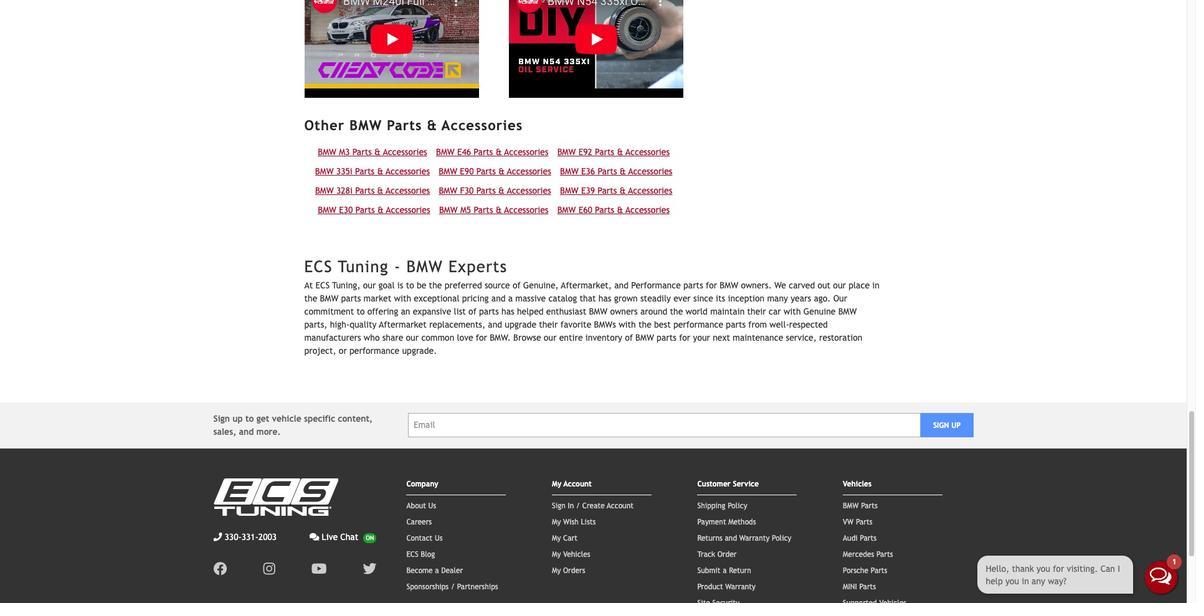 Task type: locate. For each thing, give the bounding box(es) containing it.
accessories down bmw 328i parts & accessories in the left of the page
[[386, 205, 430, 215]]

to right is
[[406, 280, 414, 290]]

bmw e60 parts & accessories link
[[558, 205, 670, 215]]

us right contact at the bottom of page
[[435, 534, 443, 543]]

1 horizontal spatial vehicles
[[843, 480, 872, 488]]

and down source
[[492, 293, 506, 303]]

track order link
[[698, 550, 737, 559]]

track
[[698, 550, 715, 559]]

who
[[364, 333, 380, 343]]

my wish lists link
[[552, 518, 596, 527]]

my for my wish lists
[[552, 518, 561, 527]]

bmw f30 parts & accessories
[[439, 186, 551, 196]]

0 horizontal spatial with
[[394, 293, 411, 303]]

0 horizontal spatial up
[[233, 414, 243, 424]]

aftermarket
[[379, 320, 427, 330]]

favorite
[[561, 320, 592, 330]]

accessories for bmw e60 parts & accessories
[[626, 205, 670, 215]]

my left cart
[[552, 534, 561, 543]]

accessories down bmw e36 parts & accessories
[[628, 186, 673, 196]]

our up our
[[833, 280, 846, 290]]

bmw left e60
[[558, 205, 576, 215]]

0 horizontal spatial sign
[[213, 414, 230, 424]]

parts down pricing
[[479, 307, 499, 316]]

a left return
[[723, 566, 727, 575]]

submit a return
[[698, 566, 751, 575]]

an
[[401, 307, 410, 316]]

-
[[394, 258, 401, 276]]

2 vertical spatial of
[[625, 333, 633, 343]]

has right the that
[[599, 293, 612, 303]]

bmw e39 parts & accessories link
[[560, 186, 673, 196]]

returns and warranty policy link
[[698, 534, 792, 543]]

0 horizontal spatial has
[[502, 307, 515, 316]]

2 horizontal spatial a
[[723, 566, 727, 575]]

inventory
[[586, 333, 623, 343]]

comments image
[[310, 533, 319, 541]]

up inside sign up to get vehicle specific content, sales, and more.
[[233, 414, 243, 424]]

bmw 335i parts & accessories link
[[315, 167, 430, 177]]

1 horizontal spatial has
[[599, 293, 612, 303]]

parts up bmw m3 parts & accessories 'link' on the left of page
[[387, 117, 422, 133]]

our up upgrade.
[[406, 333, 419, 343]]

a down source
[[508, 293, 513, 303]]

warranty down the methods
[[739, 534, 770, 543]]

& for e30
[[378, 205, 384, 215]]

a left dealer at bottom left
[[435, 566, 439, 575]]

account up in
[[564, 480, 592, 488]]

payment methods link
[[698, 518, 756, 527]]

0 vertical spatial performance
[[674, 320, 724, 330]]

bmw e36 parts & accessories
[[560, 167, 673, 177]]

1 horizontal spatial to
[[357, 307, 365, 316]]

1 vertical spatial performance
[[350, 346, 400, 356]]

1 vertical spatial has
[[502, 307, 515, 316]]

our up market
[[363, 280, 376, 290]]

with down owners
[[619, 320, 636, 330]]

ecs tuning - bmw experts at ecs tuning, our goal is to be the preferred source of genuine, aftermarket, and performance parts for bmw owners. we carved out our place in the bmw parts market with exceptional pricing and a massive catalog that has grown steadily ever since its inception many years ago. our commitment to offering an expansive list of parts has helped enthusiast bmw owners around the world maintain their car with genuine bmw parts, high-quality aftermarket replacements, and upgrade their favorite bmws with the best performance parts from well-respected manufacturers who share our common love for bmw. browse our entire inventory of bmw parts for your next maintenance service, restoration project, or performance upgrade.
[[304, 258, 880, 356]]

bmw parts link
[[843, 502, 878, 510]]

manufacturers
[[304, 333, 361, 343]]

bmw left 335i
[[315, 167, 334, 177]]

& for 335i
[[377, 167, 383, 177]]

0 vertical spatial account
[[564, 480, 592, 488]]

wish
[[563, 518, 579, 527]]

account
[[564, 480, 592, 488], [607, 502, 634, 510]]

bmw e90 parts & accessories link
[[439, 167, 551, 177]]

since
[[694, 293, 713, 303]]

be
[[417, 280, 426, 290]]

parts right e46
[[474, 147, 493, 157]]

up
[[233, 414, 243, 424], [952, 421, 961, 430]]

e90
[[460, 167, 474, 177]]

of right the list
[[469, 307, 477, 316]]

its
[[716, 293, 726, 303]]

the up exceptional at the left of the page
[[429, 280, 442, 290]]

accessories for bmw e92 parts & accessories
[[626, 147, 670, 157]]

the down the at
[[304, 293, 317, 303]]

my left wish
[[552, 518, 561, 527]]

of up massive
[[513, 280, 521, 290]]

car
[[769, 307, 781, 316]]

up inside button
[[952, 421, 961, 430]]

accessories for bmw e46 parts & accessories
[[504, 147, 549, 157]]

shipping policy
[[698, 502, 748, 510]]

5 my from the top
[[552, 566, 561, 575]]

bmw e39 parts & accessories
[[560, 186, 673, 196]]

my
[[552, 480, 562, 488], [552, 518, 561, 527], [552, 534, 561, 543], [552, 550, 561, 559], [552, 566, 561, 575]]

to left get
[[246, 414, 254, 424]]

parts right e90
[[477, 167, 496, 177]]

0 vertical spatial to
[[406, 280, 414, 290]]

restoration
[[819, 333, 863, 343]]

vehicles up bmw parts 'link'
[[843, 480, 872, 488]]

& for bmw
[[427, 117, 437, 133]]

0 horizontal spatial performance
[[350, 346, 400, 356]]

parts up the porsche parts
[[877, 550, 893, 559]]

and right sales,
[[239, 427, 254, 437]]

0 vertical spatial their
[[747, 307, 766, 316]]

genuine
[[804, 307, 836, 316]]

and inside sign up to get vehicle specific content, sales, and more.
[[239, 427, 254, 437]]

f30
[[460, 186, 474, 196]]

performance down world
[[674, 320, 724, 330]]

1 horizontal spatial up
[[952, 421, 961, 430]]

/ down dealer at bottom left
[[451, 583, 455, 591]]

0 horizontal spatial a
[[435, 566, 439, 575]]

& for e60
[[617, 205, 623, 215]]

1 horizontal spatial of
[[513, 280, 521, 290]]

2 vertical spatial ecs
[[407, 550, 419, 559]]

bmw up bmws
[[589, 307, 608, 316]]

accessories for bmw 335i parts & accessories
[[386, 167, 430, 177]]

performance down who
[[350, 346, 400, 356]]

replacements,
[[429, 320, 486, 330]]

my vehicles link
[[552, 550, 591, 559]]

years
[[791, 293, 811, 303]]

1 vertical spatial account
[[607, 502, 634, 510]]

bmw left m3
[[318, 147, 337, 157]]

2 my from the top
[[552, 518, 561, 527]]

of right inventory
[[625, 333, 633, 343]]

1 horizontal spatial their
[[747, 307, 766, 316]]

a for customer service
[[723, 566, 727, 575]]

accessories down bmw f30 parts & accessories link
[[504, 205, 549, 215]]

mini parts link
[[843, 583, 876, 591]]

accessories up bmw e90 parts & accessories on the left
[[504, 147, 549, 157]]

2 horizontal spatial with
[[784, 307, 801, 316]]

accessories up the 'bmw e39 parts & accessories' link
[[628, 167, 673, 177]]

warranty down return
[[726, 583, 756, 591]]

1 horizontal spatial sign
[[552, 502, 566, 510]]

ecs
[[304, 258, 333, 276], [316, 280, 330, 290], [407, 550, 419, 559]]

accessories up bmw 328i parts & accessories "link"
[[386, 167, 430, 177]]

offering
[[367, 307, 398, 316]]

bmw left "m5"
[[439, 205, 458, 215]]

specific
[[304, 414, 335, 424]]

with down is
[[394, 293, 411, 303]]

has up upgrade
[[502, 307, 515, 316]]

create
[[582, 502, 605, 510]]

mercedes
[[843, 550, 874, 559]]

world
[[686, 307, 708, 316]]

vehicles
[[843, 480, 872, 488], [563, 550, 591, 559]]

at
[[304, 280, 313, 290]]

has
[[599, 293, 612, 303], [502, 307, 515, 316]]

accessories for bmw m5 parts & accessories
[[504, 205, 549, 215]]

owners.
[[741, 280, 772, 290]]

account right create
[[607, 502, 634, 510]]

ecs right the at
[[316, 280, 330, 290]]

bmw e36 parts & accessories link
[[560, 167, 673, 177]]

live chat
[[322, 532, 358, 542]]

sign for sign up
[[933, 421, 949, 430]]

us right about on the left bottom
[[428, 502, 436, 510]]

accessories for bmw m3 parts & accessories
[[383, 147, 427, 157]]

many
[[767, 293, 788, 303]]

0 horizontal spatial of
[[469, 307, 477, 316]]

1 horizontal spatial policy
[[772, 534, 792, 543]]

& for m5
[[496, 205, 502, 215]]

accessories up bmw e46 parts & accessories link
[[442, 117, 523, 133]]

us for about us
[[428, 502, 436, 510]]

& for e92
[[617, 147, 623, 157]]

1 vertical spatial of
[[469, 307, 477, 316]]

e46
[[457, 147, 471, 157]]

blog
[[421, 550, 435, 559]]

sign inside button
[[933, 421, 949, 430]]

parts
[[387, 117, 422, 133], [353, 147, 372, 157], [474, 147, 493, 157], [595, 147, 615, 157], [355, 167, 375, 177], [477, 167, 496, 177], [598, 167, 617, 177], [355, 186, 375, 196], [477, 186, 496, 196], [598, 186, 617, 196], [356, 205, 375, 215], [474, 205, 493, 215], [595, 205, 615, 215], [861, 502, 878, 510], [856, 518, 873, 527], [860, 534, 877, 543], [877, 550, 893, 559], [871, 566, 888, 575], [860, 583, 876, 591]]

customer
[[698, 480, 731, 488]]

bmw e46 parts & accessories
[[436, 147, 549, 157]]

my for my account
[[552, 480, 562, 488]]

massive
[[516, 293, 546, 303]]

accessories down bmw e90 parts & accessories on the left
[[507, 186, 551, 196]]

1 horizontal spatial a
[[508, 293, 513, 303]]

0 horizontal spatial their
[[539, 320, 558, 330]]

other bmw parts & accessories
[[304, 117, 523, 133]]

1 my from the top
[[552, 480, 562, 488]]

accessories up bmw e30 parts & accessories link
[[386, 186, 430, 196]]

bmw left e36
[[560, 167, 579, 177]]

0 vertical spatial with
[[394, 293, 411, 303]]

a inside ecs tuning - bmw experts at ecs tuning, our goal is to be the preferred source of genuine, aftermarket, and performance parts for bmw owners. we carved out our place in the bmw parts market with exceptional pricing and a massive catalog that has grown steadily ever since its inception many years ago. our commitment to offering an expansive list of parts has helped enthusiast bmw owners around the world maintain their car with genuine bmw parts, high-quality aftermarket replacements, and upgrade their favorite bmws with the best performance parts from well-respected manufacturers who share our common love for bmw. browse our entire inventory of bmw parts for your next maintenance service, restoration project, or performance upgrade.
[[508, 293, 513, 303]]

their up from
[[747, 307, 766, 316]]

bmw e92 parts & accessories
[[558, 147, 670, 157]]

product warranty
[[698, 583, 756, 591]]

parts up mercedes parts link
[[860, 534, 877, 543]]

bmw left 328i
[[315, 186, 334, 196]]

tuning
[[338, 258, 389, 276]]

for right love
[[476, 333, 487, 343]]

partnerships
[[457, 583, 498, 591]]

& for e46
[[496, 147, 502, 157]]

share
[[382, 333, 403, 343]]

2 horizontal spatial sign
[[933, 421, 949, 430]]

accessories down the 'bmw e39 parts & accessories' link
[[626, 205, 670, 215]]

sponsorships / partnerships link
[[407, 583, 498, 591]]

1 vertical spatial us
[[435, 534, 443, 543]]

accessories up bmw f30 parts & accessories
[[507, 167, 551, 177]]

0 horizontal spatial for
[[476, 333, 487, 343]]

1 vertical spatial ecs
[[316, 280, 330, 290]]

shipping policy link
[[698, 502, 748, 510]]

bmw.
[[490, 333, 511, 343]]

their down enthusiast
[[539, 320, 558, 330]]

m3
[[339, 147, 350, 157]]

bmw up vw
[[843, 502, 859, 510]]

to inside sign up to get vehicle specific content, sales, and more.
[[246, 414, 254, 424]]

bmw left the e39
[[560, 186, 579, 196]]

1 vertical spatial warranty
[[726, 583, 756, 591]]

parts down tuning,
[[341, 293, 361, 303]]

0 horizontal spatial policy
[[728, 502, 748, 510]]

source
[[485, 280, 510, 290]]

0 horizontal spatial to
[[246, 414, 254, 424]]

to up quality
[[357, 307, 365, 316]]

0 vertical spatial /
[[576, 502, 580, 510]]

2 vertical spatial to
[[246, 414, 254, 424]]

0 vertical spatial ecs
[[304, 258, 333, 276]]

our
[[363, 280, 376, 290], [833, 280, 846, 290], [406, 333, 419, 343], [544, 333, 557, 343]]

ecs up the at
[[304, 258, 333, 276]]

Email email field
[[408, 413, 921, 438]]

1 horizontal spatial with
[[619, 320, 636, 330]]

/ right in
[[576, 502, 580, 510]]

& for e90
[[499, 167, 505, 177]]

for left the your
[[679, 333, 691, 343]]

well-
[[770, 320, 789, 330]]

get
[[257, 414, 269, 424]]

sign inside sign up to get vehicle specific content, sales, and more.
[[213, 414, 230, 424]]

a
[[508, 293, 513, 303], [435, 566, 439, 575], [723, 566, 727, 575]]

accessories for bmw f30 parts & accessories
[[507, 186, 551, 196]]

phone image
[[213, 533, 222, 541]]

parts right e30
[[356, 205, 375, 215]]

0 vertical spatial us
[[428, 502, 436, 510]]

2 vertical spatial with
[[619, 320, 636, 330]]

1 horizontal spatial account
[[607, 502, 634, 510]]

bmw up 'bmw m3 parts & accessories'
[[350, 117, 382, 133]]

for up since
[[706, 280, 717, 290]]

sign in / create account
[[552, 502, 634, 510]]

0 vertical spatial has
[[599, 293, 612, 303]]

accessories
[[442, 117, 523, 133], [383, 147, 427, 157], [504, 147, 549, 157], [626, 147, 670, 157], [386, 167, 430, 177], [507, 167, 551, 177], [628, 167, 673, 177], [386, 186, 430, 196], [507, 186, 551, 196], [628, 186, 673, 196], [386, 205, 430, 215], [504, 205, 549, 215], [626, 205, 670, 215]]

1 vertical spatial /
[[451, 583, 455, 591]]

1 horizontal spatial performance
[[674, 320, 724, 330]]

0 horizontal spatial account
[[564, 480, 592, 488]]

4 my from the top
[[552, 550, 561, 559]]

my wish lists
[[552, 518, 596, 527]]

3 my from the top
[[552, 534, 561, 543]]

ecs left blog
[[407, 550, 419, 559]]

vehicles up "orders"
[[563, 550, 591, 559]]

sales,
[[213, 427, 236, 437]]

my left "orders"
[[552, 566, 561, 575]]

bmw left e90
[[439, 167, 457, 177]]

1 vertical spatial vehicles
[[563, 550, 591, 559]]

is
[[397, 280, 403, 290]]

product warranty link
[[698, 583, 756, 591]]

or
[[339, 346, 347, 356]]

0 vertical spatial of
[[513, 280, 521, 290]]

accessories up bmw e36 parts & accessories
[[626, 147, 670, 157]]



Task type: vqa. For each thing, say whether or not it's contained in the screenshot.
CUSTOMER
yes



Task type: describe. For each thing, give the bounding box(es) containing it.
parts right e36
[[598, 167, 617, 177]]

sign for sign in / create account
[[552, 502, 566, 510]]

preferred
[[445, 280, 482, 290]]

bmw e92 parts & accessories link
[[558, 147, 670, 157]]

parts,
[[304, 320, 327, 330]]

up for sign up
[[952, 421, 961, 430]]

parts right m3
[[353, 147, 372, 157]]

ecs for blog
[[407, 550, 419, 559]]

product
[[698, 583, 723, 591]]

enthusiast
[[546, 307, 587, 316]]

330-331-2003 link
[[213, 531, 277, 544]]

2 horizontal spatial for
[[706, 280, 717, 290]]

vw
[[843, 518, 854, 527]]

parts up since
[[684, 280, 703, 290]]

my for my vehicles
[[552, 550, 561, 559]]

goal
[[379, 280, 395, 290]]

facebook logo image
[[213, 562, 227, 576]]

1 vertical spatial policy
[[772, 534, 792, 543]]

maintenance
[[733, 333, 784, 343]]

order
[[718, 550, 737, 559]]

track order
[[698, 550, 737, 559]]

experts
[[449, 258, 508, 276]]

parts up vw parts
[[861, 502, 878, 510]]

0 horizontal spatial vehicles
[[563, 550, 591, 559]]

335i
[[336, 167, 353, 177]]

1 horizontal spatial /
[[576, 502, 580, 510]]

we
[[775, 280, 786, 290]]

0 vertical spatial policy
[[728, 502, 748, 510]]

us for contact us
[[435, 534, 443, 543]]

parts right 335i
[[355, 167, 375, 177]]

instagram logo image
[[263, 562, 275, 576]]

and up grown
[[615, 280, 629, 290]]

1 vertical spatial with
[[784, 307, 801, 316]]

parts right f30
[[477, 186, 496, 196]]

ecs blog link
[[407, 550, 435, 559]]

vw parts link
[[843, 518, 873, 527]]

331-
[[242, 532, 259, 542]]

out
[[818, 280, 831, 290]]

my for my orders
[[552, 566, 561, 575]]

ecs for tuning
[[304, 258, 333, 276]]

ecs blog
[[407, 550, 435, 559]]

parts right the e39
[[598, 186, 617, 196]]

& for 328i
[[377, 186, 384, 196]]

& for m3
[[375, 147, 381, 157]]

accessories for bmw e90 parts & accessories
[[507, 167, 551, 177]]

and up order on the right bottom of page
[[725, 534, 737, 543]]

parts right e60
[[595, 205, 615, 215]]

bmw down around
[[636, 333, 654, 343]]

twitter logo image
[[363, 562, 377, 576]]

other
[[304, 117, 345, 133]]

the down around
[[639, 320, 652, 330]]

ecs tuning image
[[213, 479, 338, 516]]

my for my cart
[[552, 534, 561, 543]]

sign up to get vehicle specific content, sales, and more.
[[213, 414, 373, 437]]

customer service
[[698, 480, 759, 488]]

accessories for other bmw parts & accessories
[[442, 117, 523, 133]]

lists
[[581, 518, 596, 527]]

mercedes parts link
[[843, 550, 893, 559]]

aftermarket,
[[561, 280, 612, 290]]

accessories for bmw e36 parts & accessories
[[628, 167, 673, 177]]

market
[[364, 293, 392, 303]]

maintain
[[710, 307, 745, 316]]

commitment
[[304, 307, 354, 316]]

ever
[[674, 293, 691, 303]]

bmw left e92
[[558, 147, 576, 157]]

bmw e90 parts & accessories
[[439, 167, 551, 177]]

e92
[[579, 147, 593, 157]]

love
[[457, 333, 473, 343]]

sign in / create account link
[[552, 502, 634, 510]]

live
[[322, 532, 338, 542]]

parts right 328i
[[355, 186, 375, 196]]

0 vertical spatial warranty
[[739, 534, 770, 543]]

parts right e92
[[595, 147, 615, 157]]

mini parts
[[843, 583, 876, 591]]

328i
[[336, 186, 353, 196]]

contact
[[407, 534, 433, 543]]

bmw left e46
[[436, 147, 455, 157]]

1 vertical spatial their
[[539, 320, 558, 330]]

service
[[733, 480, 759, 488]]

our left entire
[[544, 333, 557, 343]]

careers link
[[407, 518, 432, 527]]

cart
[[563, 534, 578, 543]]

orders
[[563, 566, 585, 575]]

youtube logo image
[[311, 562, 327, 576]]

up for sign up to get vehicle specific content, sales, and more.
[[233, 414, 243, 424]]

e30
[[339, 205, 353, 215]]

place
[[849, 280, 870, 290]]

1 horizontal spatial for
[[679, 333, 691, 343]]

vehicle
[[272, 414, 301, 424]]

1 vertical spatial to
[[357, 307, 365, 316]]

parts right "m5"
[[474, 205, 493, 215]]

entire
[[559, 333, 583, 343]]

bmw m3 parts & accessories link
[[318, 147, 427, 157]]

accessories for bmw 328i parts & accessories
[[386, 186, 430, 196]]

common
[[422, 333, 454, 343]]

more.
[[256, 427, 281, 437]]

ago.
[[814, 293, 831, 303]]

inception
[[728, 293, 765, 303]]

tuning,
[[332, 280, 361, 290]]

audi parts
[[843, 534, 877, 543]]

list
[[454, 307, 466, 316]]

bmw left e30
[[318, 205, 337, 215]]

my cart
[[552, 534, 578, 543]]

bmw up be
[[407, 258, 443, 276]]

sponsorships / partnerships
[[407, 583, 498, 591]]

bmw 328i parts & accessories link
[[315, 186, 430, 196]]

mercedes parts
[[843, 550, 893, 559]]

a for company
[[435, 566, 439, 575]]

2 horizontal spatial to
[[406, 280, 414, 290]]

sign up
[[933, 421, 961, 430]]

best
[[654, 320, 671, 330]]

bmw m3 parts & accessories
[[318, 147, 427, 157]]

bmw e30 parts & accessories link
[[318, 205, 430, 215]]

in
[[873, 280, 880, 290]]

parts down mercedes parts link
[[871, 566, 888, 575]]

parts down the porsche parts
[[860, 583, 876, 591]]

become a dealer
[[407, 566, 463, 575]]

company
[[407, 480, 439, 488]]

sponsorships
[[407, 583, 449, 591]]

bmw m5 parts & accessories
[[439, 205, 549, 215]]

bmw left f30
[[439, 186, 458, 196]]

chat
[[340, 532, 358, 542]]

2 horizontal spatial of
[[625, 333, 633, 343]]

accessories for bmw e30 parts & accessories
[[386, 205, 430, 215]]

330-
[[225, 532, 242, 542]]

& for f30
[[499, 186, 505, 196]]

bmw up commitment
[[320, 293, 339, 303]]

accessories for bmw e39 parts & accessories
[[628, 186, 673, 196]]

mini
[[843, 583, 857, 591]]

0 vertical spatial vehicles
[[843, 480, 872, 488]]

service,
[[786, 333, 817, 343]]

bmw up its
[[720, 280, 739, 290]]

project,
[[304, 346, 336, 356]]

parts right vw
[[856, 518, 873, 527]]

around
[[641, 307, 668, 316]]

bmw m5 parts & accessories link
[[439, 205, 549, 215]]

the down ever
[[670, 307, 683, 316]]

parts down maintain
[[726, 320, 746, 330]]

0 horizontal spatial /
[[451, 583, 455, 591]]

parts down best
[[657, 333, 677, 343]]

become a dealer link
[[407, 566, 463, 575]]

shipping
[[698, 502, 726, 510]]

about
[[407, 502, 426, 510]]

performance
[[631, 280, 681, 290]]

respected
[[789, 320, 828, 330]]

and up bmw.
[[488, 320, 502, 330]]

bmw down our
[[839, 307, 857, 316]]

& for e36
[[620, 167, 626, 177]]

my orders
[[552, 566, 585, 575]]

bmw e30 parts & accessories
[[318, 205, 430, 215]]

& for e39
[[620, 186, 626, 196]]

in
[[568, 502, 574, 510]]

methods
[[729, 518, 756, 527]]

content,
[[338, 414, 373, 424]]

sign for sign up to get vehicle specific content, sales, and more.
[[213, 414, 230, 424]]

sign up button
[[921, 413, 974, 438]]



